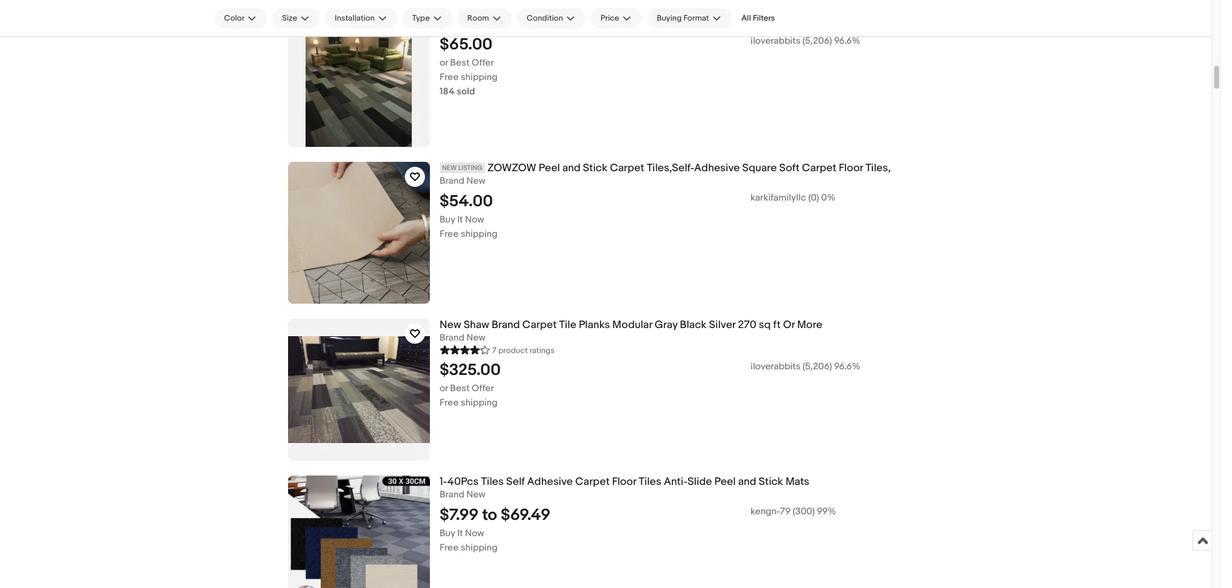 Task type: describe. For each thing, give the bounding box(es) containing it.
$65.00 or best offer free shipping 184 sold
[[440, 35, 498, 97]]

2 tiles from the left
[[639, 476, 662, 488]]

shaw for carpet
[[464, 5, 490, 18]]

silver inside new shaw carpet tile planks modular gray black silver 45 sq ft + 9x36 or 18x36 brand new
[[679, 5, 705, 18]]

silver inside new shaw brand carpet tile planks modular gray black silver 270 sq ft or more brand new
[[709, 319, 736, 331]]

ft inside new shaw carpet tile planks modular gray black silver 45 sq ft + 9x36 or 18x36 brand new
[[737, 5, 745, 18]]

new inside 1-40pcs tiles self adhesive carpet floor tiles anti-slide peel and stick mats brand new
[[467, 489, 486, 501]]

installation
[[335, 13, 375, 23]]

$69.49
[[501, 506, 551, 525]]

color button
[[214, 8, 267, 28]]

size button
[[272, 8, 320, 28]]

peel inside new listing zowzow peel and stick carpet tiles,self-adhesive square soft carpet floor tiles, brand new
[[539, 162, 560, 174]]

best for $65.00
[[450, 57, 470, 69]]

new shaw carpet tile planks modular gray black silver 45 sq ft + 9x36 or 18x36 link
[[440, 5, 1062, 18]]

buying format button
[[647, 8, 732, 28]]

4.5 out of 5 stars. image
[[440, 344, 490, 356]]

new shaw carpet tile planks modular gray black silver 45 sq ft + 9x36 or 18x36 brand new
[[440, 5, 826, 30]]

79
[[780, 506, 791, 518]]

slide
[[688, 476, 712, 488]]

product
[[499, 346, 528, 356]]

2 iloverabbits (5,206) 96.6% from the top
[[751, 361, 861, 373]]

planks inside new shaw carpet tile planks modular gray black silver 45 sq ft + 9x36 or 18x36 brand new
[[548, 5, 580, 18]]

stick inside 1-40pcs tiles self adhesive carpet floor tiles anti-slide peel and stick mats brand new
[[759, 476, 784, 488]]

99%
[[817, 506, 837, 518]]

0%
[[822, 192, 836, 204]]

to
[[482, 506, 497, 525]]

free for $65.00
[[440, 71, 459, 83]]

self
[[506, 476, 525, 488]]

and inside new listing zowzow peel and stick carpet tiles,self-adhesive square soft carpet floor tiles, brand new
[[563, 162, 581, 174]]

ft inside new shaw brand carpet tile planks modular gray black silver 270 sq ft or more brand new
[[774, 319, 781, 331]]

planks inside new shaw brand carpet tile planks modular gray black silver 270 sq ft or more brand new
[[579, 319, 610, 331]]

1 iloverabbits from the top
[[751, 35, 801, 47]]

anti-
[[664, 476, 688, 488]]

zowzow peel and stick carpet tiles,self-adhesive square soft carpet floor tiles, image
[[288, 162, 430, 304]]

9x36
[[757, 5, 782, 18]]

$325.00 or best offer free shipping
[[440, 361, 501, 409]]

2 96.6% from the top
[[835, 361, 861, 373]]

new up 4.5 out of 5 stars. 'image'
[[440, 319, 461, 331]]

buying
[[657, 13, 682, 23]]

sq inside new shaw carpet tile planks modular gray black silver 45 sq ft + 9x36 or 18x36 brand new
[[723, 5, 735, 18]]

shipping for $54.00
[[461, 228, 498, 240]]

buy inside $54.00 buy it now free shipping
[[440, 214, 455, 226]]

carpet inside new shaw brand carpet tile planks modular gray black silver 270 sq ft or more brand new
[[523, 319, 557, 331]]

sq inside new shaw brand carpet tile planks modular gray black silver 270 sq ft or more brand new
[[759, 319, 771, 331]]

free for $325.00
[[440, 397, 459, 409]]

2 (5,206) from the top
[[803, 361, 832, 373]]

free inside $7.99 to $69.49 buy it now free shipping
[[440, 542, 459, 554]]

brand inside 1-40pcs tiles self adhesive carpet floor tiles anti-slide peel and stick mats brand new
[[440, 489, 465, 501]]

room button
[[458, 8, 512, 28]]

or inside new shaw carpet tile planks modular gray black silver 45 sq ft + 9x36 or 18x36 brand new
[[785, 5, 794, 18]]

184
[[440, 86, 455, 97]]

modular inside new shaw carpet tile planks modular gray black silver 45 sq ft + 9x36 or 18x36 brand new
[[582, 5, 622, 18]]

now inside $7.99 to $69.49 buy it now free shipping
[[465, 528, 484, 539]]

7 product ratings link
[[440, 344, 555, 356]]

stick inside new listing zowzow peel and stick carpet tiles,self-adhesive square soft carpet floor tiles, brand new
[[583, 162, 608, 174]]

1-40pcs tiles self adhesive carpet floor tiles anti-slide peel and stick mats image
[[288, 476, 430, 588]]

ratings
[[530, 346, 555, 356]]

7 product ratings
[[492, 346, 555, 356]]

1 96.6% from the top
[[835, 35, 861, 47]]

price
[[601, 13, 620, 23]]

new down 'listing'
[[467, 175, 486, 187]]

new left 'listing'
[[442, 164, 457, 172]]

best for $325.00
[[450, 383, 470, 394]]

tile inside new shaw carpet tile planks modular gray black silver 45 sq ft + 9x36 or 18x36 brand new
[[529, 5, 546, 18]]

black inside new shaw carpet tile planks modular gray black silver 45 sq ft + 9x36 or 18x36 brand new
[[650, 5, 676, 18]]

all filters
[[742, 13, 775, 23]]

buy inside $7.99 to $69.49 buy it now free shipping
[[440, 528, 455, 539]]

zowzow
[[488, 162, 537, 174]]

40pcs
[[448, 476, 479, 488]]

1-
[[440, 476, 448, 488]]

it inside $54.00 buy it now free shipping
[[458, 214, 463, 226]]

gray inside new shaw carpet tile planks modular gray black silver 45 sq ft + 9x36 or 18x36 brand new
[[624, 5, 647, 18]]

brand up $325.00
[[440, 332, 465, 344]]

shaw for brand
[[464, 319, 490, 331]]

carpet inside new shaw carpet tile planks modular gray black silver 45 sq ft + 9x36 or 18x36 brand new
[[492, 5, 526, 18]]

or for $325.00
[[440, 383, 448, 394]]

new up $325.00
[[467, 332, 486, 344]]

it inside $7.99 to $69.49 buy it now free shipping
[[458, 528, 463, 539]]

size
[[282, 13, 297, 23]]

$65.00
[[440, 35, 493, 54]]

tile inside new shaw brand carpet tile planks modular gray black silver 270 sq ft or more brand new
[[559, 319, 577, 331]]

new shaw brand carpet tile planks modular gray black silver 270 sq ft or more image
[[288, 319, 430, 461]]

18x36
[[797, 5, 826, 18]]

listing
[[458, 164, 483, 172]]



Task type: locate. For each thing, give the bounding box(es) containing it.
or for $65.00
[[440, 57, 448, 69]]

0 vertical spatial tile
[[529, 5, 546, 18]]

shaw inside new shaw brand carpet tile planks modular gray black silver 270 sq ft or more brand new
[[464, 319, 490, 331]]

0 vertical spatial adhesive
[[694, 162, 740, 174]]

or inside '$325.00 or best offer free shipping'
[[440, 383, 448, 394]]

1 vertical spatial iloverabbits
[[751, 361, 801, 373]]

adhesive right self
[[527, 476, 573, 488]]

brand up the $65.00
[[440, 18, 465, 30]]

new up the $65.00
[[467, 18, 486, 30]]

1 vertical spatial adhesive
[[527, 476, 573, 488]]

shipping inside $7.99 to $69.49 buy it now free shipping
[[461, 542, 498, 554]]

free for $54.00
[[440, 228, 459, 240]]

ft
[[737, 5, 745, 18], [774, 319, 781, 331]]

2 free from the top
[[440, 228, 459, 240]]

condition
[[527, 13, 563, 23]]

it down $54.00
[[458, 214, 463, 226]]

black left format
[[650, 5, 676, 18]]

1 horizontal spatial silver
[[709, 319, 736, 331]]

modular
[[582, 5, 622, 18], [613, 319, 653, 331]]

black inside new shaw brand carpet tile planks modular gray black silver 270 sq ft or more brand new
[[680, 319, 707, 331]]

ft left + at the top right
[[737, 5, 745, 18]]

now inside $54.00 buy it now free shipping
[[465, 214, 484, 226]]

free up the 184
[[440, 71, 459, 83]]

tiles,self-
[[647, 162, 694, 174]]

0 vertical spatial planks
[[548, 5, 580, 18]]

shipping
[[461, 71, 498, 83], [461, 228, 498, 240], [461, 397, 498, 409], [461, 542, 498, 554]]

room
[[468, 13, 489, 23]]

or
[[783, 319, 795, 331]]

1 vertical spatial buy
[[440, 528, 455, 539]]

$54.00
[[440, 192, 493, 211]]

+
[[747, 5, 754, 18]]

and
[[563, 162, 581, 174], [739, 476, 757, 488]]

offer down $325.00
[[472, 383, 494, 394]]

free inside '$325.00 or best offer free shipping'
[[440, 397, 459, 409]]

silver left 45
[[679, 5, 705, 18]]

kengn-
[[751, 506, 780, 518]]

0 horizontal spatial silver
[[679, 5, 705, 18]]

iloverabbits down or
[[751, 361, 801, 373]]

tiles,
[[866, 162, 891, 174]]

0 vertical spatial and
[[563, 162, 581, 174]]

0 vertical spatial buy
[[440, 214, 455, 226]]

free
[[440, 71, 459, 83], [440, 228, 459, 240], [440, 397, 459, 409], [440, 542, 459, 554]]

tile
[[529, 5, 546, 18], [559, 319, 577, 331]]

free inside $65.00 or best offer free shipping 184 sold
[[440, 71, 459, 83]]

0 vertical spatial black
[[650, 5, 676, 18]]

shipping down $325.00
[[461, 397, 498, 409]]

0 vertical spatial sq
[[723, 5, 735, 18]]

0 horizontal spatial adhesive
[[527, 476, 573, 488]]

floor inside new listing zowzow peel and stick carpet tiles,self-adhesive square soft carpet floor tiles, brand new
[[839, 162, 863, 174]]

free down $7.99
[[440, 542, 459, 554]]

0 vertical spatial iloverabbits (5,206) 96.6%
[[751, 35, 861, 47]]

(5,206)
[[803, 35, 832, 47], [803, 361, 832, 373]]

1 horizontal spatial black
[[680, 319, 707, 331]]

offer for $65.00
[[472, 57, 494, 69]]

silver
[[679, 5, 705, 18], [709, 319, 736, 331]]

0 horizontal spatial tile
[[529, 5, 546, 18]]

4 free from the top
[[440, 542, 459, 554]]

1 horizontal spatial floor
[[839, 162, 863, 174]]

modular inside new shaw brand carpet tile planks modular gray black silver 270 sq ft or more brand new
[[613, 319, 653, 331]]

shipping inside $65.00 or best offer free shipping 184 sold
[[461, 71, 498, 83]]

soft
[[780, 162, 800, 174]]

3 free from the top
[[440, 397, 459, 409]]

0 vertical spatial iloverabbits
[[751, 35, 801, 47]]

$7.99
[[440, 506, 479, 525]]

best
[[450, 57, 470, 69], [450, 383, 470, 394]]

format
[[684, 13, 709, 23]]

shipping down $54.00
[[461, 228, 498, 240]]

1 horizontal spatial tiles
[[639, 476, 662, 488]]

adhesive
[[694, 162, 740, 174], [527, 476, 573, 488]]

0 horizontal spatial floor
[[612, 476, 637, 488]]

tiles left anti-
[[639, 476, 662, 488]]

shipping inside $54.00 buy it now free shipping
[[461, 228, 498, 240]]

brand inside new listing zowzow peel and stick carpet tiles,self-adhesive square soft carpet floor tiles, brand new
[[440, 175, 465, 187]]

96.6%
[[835, 35, 861, 47], [835, 361, 861, 373]]

carpet
[[492, 5, 526, 18], [610, 162, 645, 174], [802, 162, 837, 174], [523, 319, 557, 331], [576, 476, 610, 488]]

$7.99 to $69.49 buy it now free shipping
[[440, 506, 551, 554]]

type
[[412, 13, 430, 23]]

0 vertical spatial modular
[[582, 5, 622, 18]]

1 vertical spatial iloverabbits (5,206) 96.6%
[[751, 361, 861, 373]]

$325.00
[[440, 361, 501, 380]]

2 best from the top
[[450, 383, 470, 394]]

peel right zowzow
[[539, 162, 560, 174]]

1-40pcs tiles self adhesive carpet floor tiles anti-slide peel and stick mats link
[[440, 476, 1062, 489]]

now down $54.00
[[465, 214, 484, 226]]

2 shaw from the top
[[464, 319, 490, 331]]

$54.00 buy it now free shipping
[[440, 192, 498, 240]]

1 vertical spatial black
[[680, 319, 707, 331]]

silver left 270
[[709, 319, 736, 331]]

iloverabbits (5,206) 96.6% down 18x36
[[751, 35, 861, 47]]

gray inside new shaw brand carpet tile planks modular gray black silver 270 sq ft or more brand new
[[655, 319, 678, 331]]

brand up 7 product ratings link
[[492, 319, 520, 331]]

shaw inside new shaw carpet tile planks modular gray black silver 45 sq ft + 9x36 or 18x36 brand new
[[464, 5, 490, 18]]

all filters button
[[737, 8, 780, 28]]

karkifamilyllc
[[751, 192, 807, 204]]

black left 270
[[680, 319, 707, 331]]

and right zowzow
[[563, 162, 581, 174]]

square
[[743, 162, 777, 174]]

0 horizontal spatial stick
[[583, 162, 608, 174]]

1 vertical spatial stick
[[759, 476, 784, 488]]

shipping for $65.00
[[461, 71, 498, 83]]

tiles left self
[[481, 476, 504, 488]]

0 vertical spatial best
[[450, 57, 470, 69]]

1 vertical spatial best
[[450, 383, 470, 394]]

1 vertical spatial shaw
[[464, 319, 490, 331]]

45
[[708, 5, 721, 18]]

iloverabbits (5,206) 96.6%
[[751, 35, 861, 47], [751, 361, 861, 373]]

1 (5,206) from the top
[[803, 35, 832, 47]]

1 vertical spatial planks
[[579, 319, 610, 331]]

1 vertical spatial tile
[[559, 319, 577, 331]]

1 vertical spatial 96.6%
[[835, 361, 861, 373]]

2 shipping from the top
[[461, 228, 498, 240]]

0 vertical spatial offer
[[472, 57, 494, 69]]

filters
[[753, 13, 775, 23]]

condition button
[[517, 8, 586, 28]]

or
[[785, 5, 794, 18], [440, 57, 448, 69], [440, 383, 448, 394]]

1 offer from the top
[[472, 57, 494, 69]]

offer inside '$325.00 or best offer free shipping'
[[472, 383, 494, 394]]

1 horizontal spatial and
[[739, 476, 757, 488]]

new shaw carpet tile planks modular gray black silver 45 sq ft + 9x36 or 18x36 image
[[288, 5, 430, 147]]

270
[[738, 319, 757, 331]]

1 vertical spatial silver
[[709, 319, 736, 331]]

1 vertical spatial now
[[465, 528, 484, 539]]

1 free from the top
[[440, 71, 459, 83]]

1 vertical spatial sq
[[759, 319, 771, 331]]

(300)
[[793, 506, 815, 518]]

1-40pcs tiles self adhesive carpet floor tiles anti-slide peel and stick mats brand new
[[440, 476, 810, 501]]

1 now from the top
[[465, 214, 484, 226]]

1 vertical spatial and
[[739, 476, 757, 488]]

more
[[798, 319, 823, 331]]

(0)
[[809, 192, 820, 204]]

free inside $54.00 buy it now free shipping
[[440, 228, 459, 240]]

0 vertical spatial gray
[[624, 5, 647, 18]]

(5,206) down 18x36
[[803, 35, 832, 47]]

0 vertical spatial floor
[[839, 162, 863, 174]]

now
[[465, 214, 484, 226], [465, 528, 484, 539]]

ft left or
[[774, 319, 781, 331]]

sold
[[457, 86, 475, 97]]

new shaw brand carpet tile planks modular gray black silver 270 sq ft or more link
[[440, 319, 1062, 332]]

0 horizontal spatial gray
[[624, 5, 647, 18]]

0 horizontal spatial peel
[[539, 162, 560, 174]]

peel inside 1-40pcs tiles self adhesive carpet floor tiles anti-slide peel and stick mats brand new
[[715, 476, 736, 488]]

0 vertical spatial (5,206)
[[803, 35, 832, 47]]

1 buy from the top
[[440, 214, 455, 226]]

now down to
[[465, 528, 484, 539]]

0 vertical spatial now
[[465, 214, 484, 226]]

1 vertical spatial ft
[[774, 319, 781, 331]]

shipping down to
[[461, 542, 498, 554]]

it down $7.99
[[458, 528, 463, 539]]

karkifamilyllc (0) 0%
[[751, 192, 836, 204]]

best down $325.00
[[450, 383, 470, 394]]

0 horizontal spatial tiles
[[481, 476, 504, 488]]

2 it from the top
[[458, 528, 463, 539]]

1 horizontal spatial adhesive
[[694, 162, 740, 174]]

0 vertical spatial silver
[[679, 5, 705, 18]]

1 horizontal spatial gray
[[655, 319, 678, 331]]

floor
[[839, 162, 863, 174], [612, 476, 637, 488]]

1 vertical spatial offer
[[472, 383, 494, 394]]

2 vertical spatial or
[[440, 383, 448, 394]]

all
[[742, 13, 751, 23]]

1 horizontal spatial stick
[[759, 476, 784, 488]]

and up the kengn-
[[739, 476, 757, 488]]

new
[[440, 5, 461, 18], [467, 18, 486, 30], [442, 164, 457, 172], [467, 175, 486, 187], [440, 319, 461, 331], [467, 332, 486, 344], [467, 489, 486, 501]]

or right 9x36
[[785, 5, 794, 18]]

1 horizontal spatial peel
[[715, 476, 736, 488]]

and inside 1-40pcs tiles self adhesive carpet floor tiles anti-slide peel and stick mats brand new
[[739, 476, 757, 488]]

brand inside new shaw carpet tile planks modular gray black silver 45 sq ft + 9x36 or 18x36 brand new
[[440, 18, 465, 30]]

1 vertical spatial or
[[440, 57, 448, 69]]

0 horizontal spatial sq
[[723, 5, 735, 18]]

1 vertical spatial it
[[458, 528, 463, 539]]

adhesive inside 1-40pcs tiles self adhesive carpet floor tiles anti-slide peel and stick mats brand new
[[527, 476, 573, 488]]

2 buy from the top
[[440, 528, 455, 539]]

1 shipping from the top
[[461, 71, 498, 83]]

type button
[[402, 8, 453, 28]]

1 it from the top
[[458, 214, 463, 226]]

0 vertical spatial 96.6%
[[835, 35, 861, 47]]

brand down 'listing'
[[440, 175, 465, 187]]

best inside $65.00 or best offer free shipping 184 sold
[[450, 57, 470, 69]]

3 shipping from the top
[[461, 397, 498, 409]]

sq right 270
[[759, 319, 771, 331]]

or inside $65.00 or best offer free shipping 184 sold
[[440, 57, 448, 69]]

0 vertical spatial peel
[[539, 162, 560, 174]]

it
[[458, 214, 463, 226], [458, 528, 463, 539]]

0 vertical spatial or
[[785, 5, 794, 18]]

floor inside 1-40pcs tiles self adhesive carpet floor tiles anti-slide peel and stick mats brand new
[[612, 476, 637, 488]]

buying format
[[657, 13, 709, 23]]

shipping for $325.00
[[461, 397, 498, 409]]

peel right slide
[[715, 476, 736, 488]]

black
[[650, 5, 676, 18], [680, 319, 707, 331]]

1 shaw from the top
[[464, 5, 490, 18]]

adhesive inside new listing zowzow peel and stick carpet tiles,self-adhesive square soft carpet floor tiles, brand new
[[694, 162, 740, 174]]

peel
[[539, 162, 560, 174], [715, 476, 736, 488]]

7
[[492, 346, 497, 356]]

buy down $7.99
[[440, 528, 455, 539]]

1 best from the top
[[450, 57, 470, 69]]

planks
[[548, 5, 580, 18], [579, 319, 610, 331]]

buy down $54.00
[[440, 214, 455, 226]]

color
[[224, 13, 245, 23]]

(5,206) down more
[[803, 361, 832, 373]]

shaw
[[464, 5, 490, 18], [464, 319, 490, 331]]

best inside '$325.00 or best offer free shipping'
[[450, 383, 470, 394]]

new left room
[[440, 5, 461, 18]]

tiles
[[481, 476, 504, 488], [639, 476, 662, 488]]

shipping inside '$325.00 or best offer free shipping'
[[461, 397, 498, 409]]

floor left anti-
[[612, 476, 637, 488]]

0 horizontal spatial ft
[[737, 5, 745, 18]]

brand down 1-
[[440, 489, 465, 501]]

0 vertical spatial shaw
[[464, 5, 490, 18]]

0 vertical spatial it
[[458, 214, 463, 226]]

1 horizontal spatial tile
[[559, 319, 577, 331]]

0 horizontal spatial and
[[563, 162, 581, 174]]

1 horizontal spatial sq
[[759, 319, 771, 331]]

offer inside $65.00 or best offer free shipping 184 sold
[[472, 57, 494, 69]]

0 horizontal spatial black
[[650, 5, 676, 18]]

floor left tiles,
[[839, 162, 863, 174]]

new shaw brand carpet tile planks modular gray black silver 270 sq ft or more brand new
[[440, 319, 823, 344]]

or down the $65.00
[[440, 57, 448, 69]]

kengn-79 (300) 99%
[[751, 506, 837, 518]]

4 shipping from the top
[[461, 542, 498, 554]]

price button
[[591, 8, 642, 28]]

mats
[[786, 476, 810, 488]]

best down the $65.00
[[450, 57, 470, 69]]

installation button
[[325, 8, 397, 28]]

new down "40pcs"
[[467, 489, 486, 501]]

2 iloverabbits from the top
[[751, 361, 801, 373]]

1 vertical spatial (5,206)
[[803, 361, 832, 373]]

sq
[[723, 5, 735, 18], [759, 319, 771, 331]]

1 vertical spatial floor
[[612, 476, 637, 488]]

shaw up the $65.00
[[464, 5, 490, 18]]

2 offer from the top
[[472, 383, 494, 394]]

0 vertical spatial stick
[[583, 162, 608, 174]]

sq right 45
[[723, 5, 735, 18]]

free down $325.00
[[440, 397, 459, 409]]

adhesive left square
[[694, 162, 740, 174]]

1 iloverabbits (5,206) 96.6% from the top
[[751, 35, 861, 47]]

offer down the $65.00
[[472, 57, 494, 69]]

1 tiles from the left
[[481, 476, 504, 488]]

free down $54.00
[[440, 228, 459, 240]]

carpet inside 1-40pcs tiles self adhesive carpet floor tiles anti-slide peel and stick mats brand new
[[576, 476, 610, 488]]

1 vertical spatial gray
[[655, 319, 678, 331]]

0 vertical spatial ft
[[737, 5, 745, 18]]

1 vertical spatial peel
[[715, 476, 736, 488]]

1 vertical spatial modular
[[613, 319, 653, 331]]

offer for $325.00
[[472, 383, 494, 394]]

2 now from the top
[[465, 528, 484, 539]]

or down $325.00
[[440, 383, 448, 394]]

stick
[[583, 162, 608, 174], [759, 476, 784, 488]]

shaw up 4.5 out of 5 stars. 'image'
[[464, 319, 490, 331]]

buy
[[440, 214, 455, 226], [440, 528, 455, 539]]

shipping up sold
[[461, 71, 498, 83]]

iloverabbits (5,206) 96.6% down more
[[751, 361, 861, 373]]

1 horizontal spatial ft
[[774, 319, 781, 331]]

new listing zowzow peel and stick carpet tiles,self-adhesive square soft carpet floor tiles, brand new
[[440, 162, 891, 187]]

offer
[[472, 57, 494, 69], [472, 383, 494, 394]]

iloverabbits down filters
[[751, 35, 801, 47]]



Task type: vqa. For each thing, say whether or not it's contained in the screenshot.
"Cw2288-"
no



